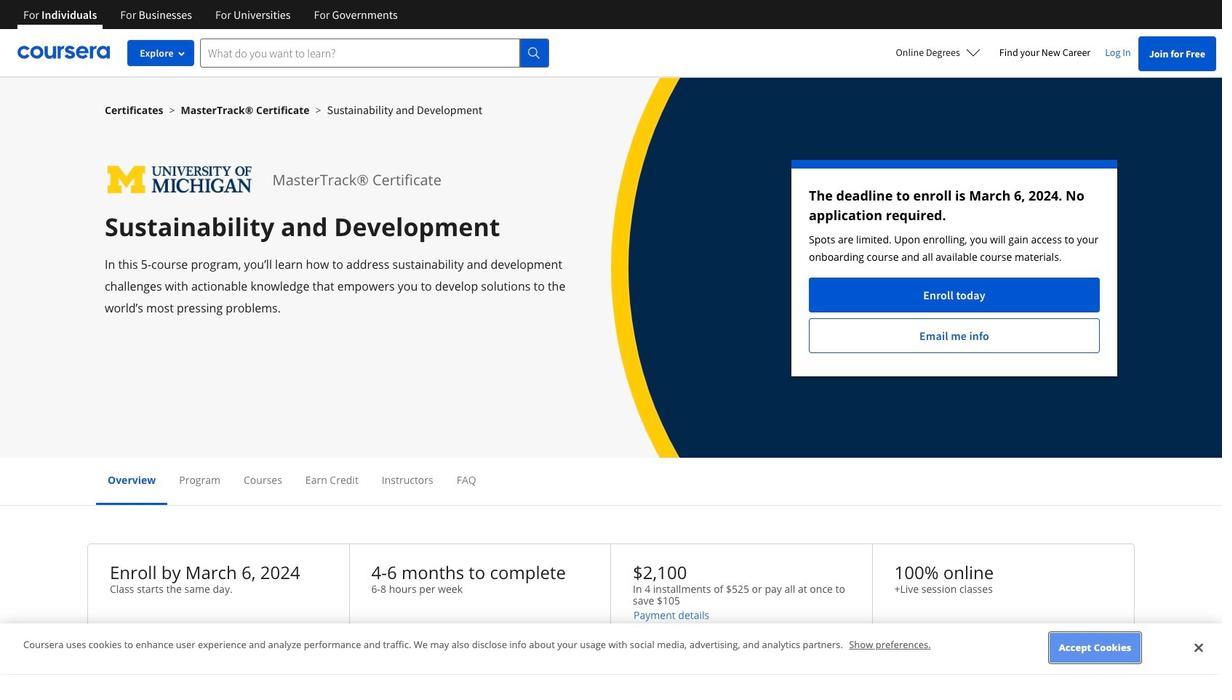 Task type: vqa. For each thing, say whether or not it's contained in the screenshot.
and in the Download the Global Skills Report 2023 for a closer look at the skills and credentials landscape.
no



Task type: describe. For each thing, give the bounding box(es) containing it.
What do you want to learn? text field
[[200, 38, 520, 67]]

university of michigan image
[[105, 160, 255, 200]]

certificate menu element
[[96, 458, 1126, 506]]



Task type: locate. For each thing, give the bounding box(es) containing it.
None search field
[[200, 38, 549, 67]]

coursera image
[[17, 41, 110, 64]]

status
[[791, 160, 1117, 377]]

banner navigation
[[12, 0, 409, 29]]

privacy alert dialog
[[0, 624, 1222, 676]]



